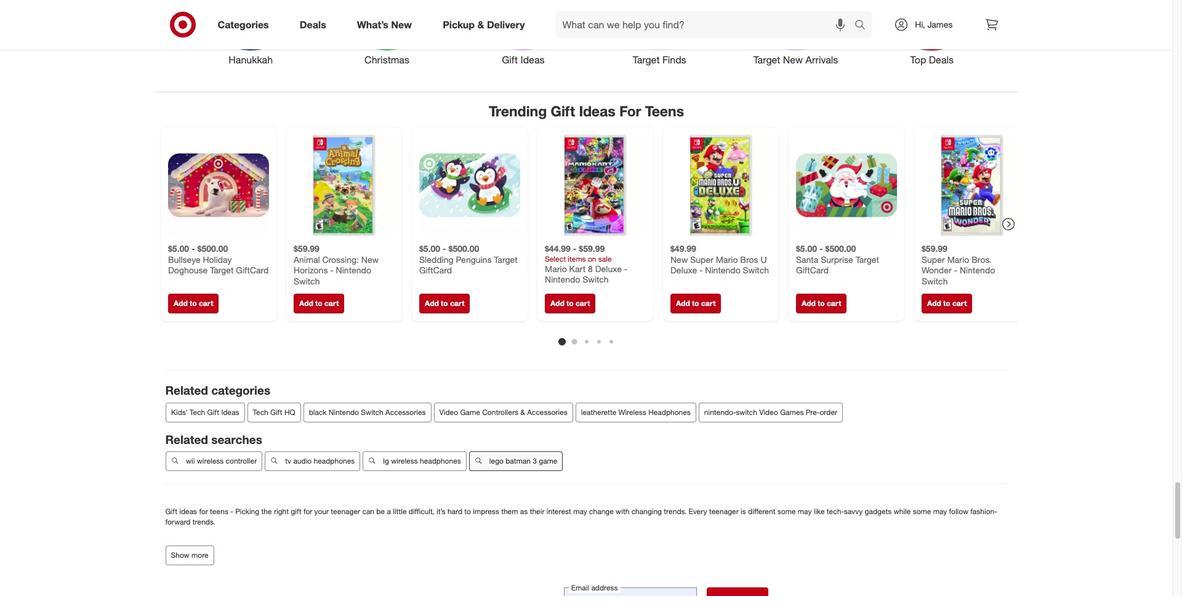 Task type: vqa. For each thing, say whether or not it's contained in the screenshot.
Guest
no



Task type: locate. For each thing, give the bounding box(es) containing it.
switch down the horizons
[[294, 276, 320, 286]]

wireless for lg
[[391, 457, 418, 466]]

1 vertical spatial trends.
[[193, 518, 215, 527]]

target down holiday
[[210, 265, 233, 275]]

what's new
[[357, 18, 412, 31]]

cart for horizons
[[324, 299, 339, 308]]

ideas left for
[[579, 102, 616, 120]]

game
[[539, 457, 558, 466]]

- inside $49.99 new super mario bros u deluxe - nintendo switch
[[700, 265, 703, 275]]

2 $5.00 from the left
[[419, 243, 440, 254]]

$59.99
[[294, 243, 319, 254], [579, 243, 605, 254], [922, 243, 948, 254]]

headphones right audio
[[314, 457, 355, 466]]

cart down "$59.99 super mario bros. wonder - nintendo switch"
[[953, 299, 967, 308]]

giftcard for $5.00 - $500.00 santa surprise target giftcard
[[796, 265, 829, 275]]

None text field
[[564, 588, 697, 596]]

trends. left every
[[664, 507, 687, 516]]

1 vertical spatial &
[[520, 408, 525, 417]]

- inside $5.00 - $500.00 santa surprise target giftcard
[[820, 243, 823, 254]]

4 add to cart button from the left
[[545, 294, 596, 313]]

giftcard left the horizons
[[236, 265, 268, 275]]

1 giftcard from the left
[[236, 265, 268, 275]]

games
[[780, 408, 804, 417]]

$500.00 for penguins
[[449, 243, 479, 254]]

to down "santa"
[[818, 299, 825, 308]]

add to cart button for santa surprise target giftcard
[[796, 294, 847, 313]]

$5.00 for $5.00 - $500.00 bullseye holiday doghouse target giftcard
[[168, 243, 189, 254]]

$59.99 inside "$59.99 super mario bros. wonder - nintendo switch"
[[922, 243, 948, 254]]

2 related from the top
[[165, 432, 208, 446]]

1 horizontal spatial ideas
[[521, 54, 545, 66]]

$500.00 up surprise
[[826, 243, 856, 254]]

nintendo-
[[704, 408, 736, 417]]

giftcard down sledding
[[419, 265, 452, 275]]

finds
[[663, 54, 687, 66]]

add to cart for $44.99 - $59.99 select items on sale mario kart 8 deluxe - nintendo switch
[[550, 299, 590, 308]]

deluxe right 8
[[595, 263, 622, 274]]

add down sledding
[[425, 299, 439, 308]]

5 add to cart button from the left
[[671, 294, 721, 313]]

searches
[[211, 432, 262, 446]]

nintendo inside $44.99 - $59.99 select items on sale mario kart 8 deluxe - nintendo switch
[[545, 274, 580, 284]]

for right ideas
[[199, 507, 208, 516]]

to
[[190, 299, 197, 308], [315, 299, 322, 308], [441, 299, 448, 308], [567, 299, 574, 308], [692, 299, 699, 308], [818, 299, 825, 308], [944, 299, 951, 308], [465, 507, 471, 516]]

a
[[387, 507, 391, 516]]

christmas link
[[319, 0, 455, 67]]

new for target
[[784, 54, 803, 66]]

0 horizontal spatial wireless
[[197, 457, 223, 466]]

0 horizontal spatial headphones
[[314, 457, 355, 466]]

$5.00 inside $5.00 - $500.00 bullseye holiday doghouse target giftcard
[[168, 243, 189, 254]]

6 add to cart button from the left
[[796, 294, 847, 313]]

mario left the bros.
[[948, 254, 970, 264]]

2 some from the left
[[913, 507, 932, 516]]

video game controllers & accessories
[[439, 408, 568, 417]]

video left the game
[[439, 408, 458, 417]]

to for new super mario bros u deluxe - nintendo switch
[[692, 299, 699, 308]]

$5.00 up bullseye
[[168, 243, 189, 254]]

gift right the "trending" on the top
[[551, 102, 575, 120]]

3 add to cart button from the left
[[419, 294, 470, 313]]

switch down 8
[[583, 274, 609, 284]]

sledding penguins target giftcard image
[[419, 135, 520, 236]]

new right what's
[[391, 18, 412, 31]]

lego
[[489, 457, 504, 466]]

1 horizontal spatial teenager
[[710, 507, 739, 516]]

1 vertical spatial related
[[165, 432, 208, 446]]

to down kart
[[567, 299, 574, 308]]

may left change
[[574, 507, 588, 516]]

new for $49.99
[[671, 254, 688, 264]]

super
[[690, 254, 714, 264], [922, 254, 945, 264]]

what's new link
[[347, 11, 428, 38]]

related up wii
[[165, 432, 208, 446]]

1 add to cart button from the left
[[168, 294, 219, 313]]

1 horizontal spatial wireless
[[391, 457, 418, 466]]

2 vertical spatial ideas
[[221, 408, 239, 417]]

some
[[778, 507, 796, 516], [913, 507, 932, 516]]

7 cart from the left
[[953, 299, 967, 308]]

1 horizontal spatial $500.00
[[449, 243, 479, 254]]

0 horizontal spatial deluxe
[[595, 263, 622, 274]]

ideas
[[521, 54, 545, 66], [579, 102, 616, 120], [221, 408, 239, 417]]

gift ideas for teens - picking the right gift for your teenager can be a little difficult, it's hard to impress them as their interest may change with changing trends. every teenager is different some may like tech-savvy gadgets while some may follow fashion- forward trends.
[[165, 507, 998, 527]]

leatherette
[[581, 408, 617, 417]]

3 add to cart from the left
[[425, 299, 464, 308]]

2 add to cart from the left
[[299, 299, 339, 308]]

trends.
[[664, 507, 687, 516], [193, 518, 215, 527]]

add for $5.00 - $500.00 bullseye holiday doghouse target giftcard
[[173, 299, 187, 308]]

1 $59.99 from the left
[[294, 243, 319, 254]]

2 headphones from the left
[[420, 457, 461, 466]]

1 cart from the left
[[199, 299, 213, 308]]

3 $59.99 from the left
[[922, 243, 948, 254]]

some right different
[[778, 507, 796, 516]]

1 horizontal spatial some
[[913, 507, 932, 516]]

deals right top
[[930, 54, 954, 66]]

1 horizontal spatial super
[[922, 254, 945, 264]]

3 add from the left
[[425, 299, 439, 308]]

ideas down delivery
[[521, 54, 545, 66]]

2 $500.00 from the left
[[449, 243, 479, 254]]

your
[[315, 507, 329, 516]]

0 horizontal spatial may
[[574, 507, 588, 516]]

2 horizontal spatial may
[[934, 507, 948, 516]]

add to cart down kart
[[550, 299, 590, 308]]

lg wireless headphones
[[383, 457, 461, 466]]

$5.00 up sledding
[[419, 243, 440, 254]]

nintendo down the bros.
[[960, 265, 995, 275]]

2 add to cart button from the left
[[294, 294, 344, 313]]

nintendo-switch video games pre-order
[[704, 408, 838, 417]]

ideas down categories
[[221, 408, 239, 417]]

new right crossing:
[[361, 254, 379, 264]]

$500.00 inside $5.00 - $500.00 santa surprise target giftcard
[[826, 243, 856, 254]]

teens
[[646, 102, 684, 120]]

to right hard
[[465, 507, 471, 516]]

5 cart from the left
[[701, 299, 716, 308]]

add to cart for $59.99 super mario bros. wonder - nintendo switch
[[928, 299, 967, 308]]

add down select
[[550, 299, 564, 308]]

nintendo inside $59.99 animal crossing: new horizons - nintendo switch
[[336, 265, 371, 275]]

to down sledding
[[441, 299, 448, 308]]

add for $59.99 animal crossing: new horizons - nintendo switch
[[299, 299, 313, 308]]

pre-
[[806, 408, 820, 417]]

related up kids' on the bottom left
[[165, 383, 208, 397]]

& right the controllers
[[520, 408, 525, 417]]

add to cart button down sledding
[[419, 294, 470, 313]]

related for related searches
[[165, 432, 208, 446]]

$500.00 inside $5.00 - $500.00 sledding penguins target giftcard
[[449, 243, 479, 254]]

1 tech from the left
[[190, 408, 205, 417]]

add down $49.99 on the top right of page
[[676, 299, 690, 308]]

deals left what's
[[300, 18, 326, 31]]

0 horizontal spatial teenager
[[331, 507, 360, 516]]

video inside "link"
[[439, 408, 458, 417]]

with
[[616, 507, 630, 516]]

teenager left is
[[710, 507, 739, 516]]

cart down $5.00 - $500.00 sledding penguins target giftcard
[[450, 299, 464, 308]]

add to cart button for mario kart 8 deluxe - nintendo switch
[[545, 294, 596, 313]]

add to cart for $5.00 - $500.00 bullseye holiday doghouse target giftcard
[[173, 299, 213, 308]]

add
[[173, 299, 187, 308], [299, 299, 313, 308], [425, 299, 439, 308], [550, 299, 564, 308], [676, 299, 690, 308], [802, 299, 816, 308], [928, 299, 942, 308]]

1 headphones from the left
[[314, 457, 355, 466]]

tech right kids' on the bottom left
[[190, 408, 205, 417]]

add to cart button down the wonder
[[922, 294, 973, 313]]

target inside target new arrivals link
[[754, 54, 781, 66]]

gift up forward
[[165, 507, 177, 516]]

super up the wonder
[[922, 254, 945, 264]]

gift down delivery
[[502, 54, 518, 66]]

giftcard inside $5.00 - $500.00 bullseye holiday doghouse target giftcard
[[236, 265, 268, 275]]

1 related from the top
[[165, 383, 208, 397]]

animal crossing: new horizons - nintendo switch image
[[294, 135, 395, 236], [294, 135, 395, 236]]

0 horizontal spatial some
[[778, 507, 796, 516]]

some right while
[[913, 507, 932, 516]]

1 horizontal spatial mario
[[716, 254, 738, 264]]

giftcard inside $5.00 - $500.00 santa surprise target giftcard
[[796, 265, 829, 275]]

add to cart button down the doghouse
[[168, 294, 219, 313]]

1 vertical spatial ideas
[[579, 102, 616, 120]]

cart for bros
[[701, 299, 716, 308]]

$5.00 inside $5.00 - $500.00 sledding penguins target giftcard
[[419, 243, 440, 254]]

super down $49.99 on the top right of page
[[690, 254, 714, 264]]

1 some from the left
[[778, 507, 796, 516]]

1 for from the left
[[199, 507, 208, 516]]

add to cart
[[173, 299, 213, 308], [299, 299, 339, 308], [425, 299, 464, 308], [550, 299, 590, 308], [676, 299, 716, 308], [802, 299, 841, 308], [928, 299, 967, 308]]

add down "santa"
[[802, 299, 816, 308]]

new left 'arrivals' on the right top of page
[[784, 54, 803, 66]]

mario down $44.99
[[545, 263, 567, 274]]

$59.99 for $59.99 super mario bros. wonder - nintendo switch
[[922, 243, 948, 254]]

2 for from the left
[[304, 507, 313, 516]]

2 add from the left
[[299, 299, 313, 308]]

mario
[[716, 254, 738, 264], [948, 254, 970, 264], [545, 263, 567, 274]]

1 horizontal spatial for
[[304, 507, 313, 516]]

cart for holiday
[[199, 299, 213, 308]]

target left finds
[[633, 54, 660, 66]]

$59.99 inside $59.99 animal crossing: new horizons - nintendo switch
[[294, 243, 319, 254]]

1 horizontal spatial tech
[[253, 408, 268, 417]]

5 add from the left
[[676, 299, 690, 308]]

$500.00
[[197, 243, 228, 254], [449, 243, 479, 254], [826, 243, 856, 254]]

add down the doghouse
[[173, 299, 187, 308]]

- inside $59.99 animal crossing: new horizons - nintendo switch
[[330, 265, 333, 275]]

switch down the wonder
[[922, 276, 948, 286]]

mario left bros at the right of page
[[716, 254, 738, 264]]

target finds
[[633, 54, 687, 66]]

$5.00 up "santa"
[[796, 243, 817, 254]]

1 horizontal spatial may
[[798, 507, 812, 516]]

ideas inside "link"
[[521, 54, 545, 66]]

$59.99 animal crossing: new horizons - nintendo switch
[[294, 243, 379, 286]]

switch down bros at the right of page
[[743, 265, 769, 275]]

2 teenager from the left
[[710, 507, 739, 516]]

ideas
[[179, 507, 197, 516]]

bros.
[[972, 254, 992, 264]]

7 add to cart button from the left
[[922, 294, 973, 313]]

sale
[[598, 254, 612, 263]]

1 video from the left
[[439, 408, 458, 417]]

accessories right the controllers
[[527, 408, 568, 417]]

new down $49.99 on the top right of page
[[671, 254, 688, 264]]

mario kart 8 deluxe - nintendo switch image
[[545, 135, 646, 236], [545, 135, 646, 236]]

add to cart down sledding
[[425, 299, 464, 308]]

new super mario bros u deluxe - nintendo switch image
[[671, 135, 772, 236], [671, 135, 772, 236]]

0 vertical spatial related
[[165, 383, 208, 397]]

3 $5.00 from the left
[[796, 243, 817, 254]]

1 horizontal spatial giftcard
[[419, 265, 452, 275]]

u
[[761, 254, 767, 264]]

0 vertical spatial trends.
[[664, 507, 687, 516]]

0 horizontal spatial for
[[199, 507, 208, 516]]

5 add to cart from the left
[[676, 299, 716, 308]]

switch up lg
[[361, 408, 383, 417]]

giftcard down "santa"
[[796, 265, 829, 275]]

0 horizontal spatial giftcard
[[236, 265, 268, 275]]

add for $5.00 - $500.00 sledding penguins target giftcard
[[425, 299, 439, 308]]

tech left hq
[[253, 408, 268, 417]]

3 giftcard from the left
[[796, 265, 829, 275]]

$500.00 up holiday
[[197, 243, 228, 254]]

nintendo down bros at the right of page
[[705, 265, 741, 275]]

- inside $5.00 - $500.00 sledding penguins target giftcard
[[443, 243, 446, 254]]

add down the horizons
[[299, 299, 313, 308]]

super mario bros. wonder - nintendo switch image
[[922, 135, 1023, 236], [922, 135, 1023, 236]]

1 $5.00 from the left
[[168, 243, 189, 254]]

$500.00 inside $5.00 - $500.00 bullseye holiday doghouse target giftcard
[[197, 243, 228, 254]]

add to cart down the wonder
[[928, 299, 967, 308]]

to for sledding penguins target giftcard
[[441, 299, 448, 308]]

1 horizontal spatial deluxe
[[671, 265, 697, 275]]

1 wireless from the left
[[197, 457, 223, 466]]

impress
[[473, 507, 500, 516]]

crossing:
[[322, 254, 359, 264]]

2 horizontal spatial $5.00
[[796, 243, 817, 254]]

3 cart from the left
[[450, 299, 464, 308]]

nintendo inside "$59.99 super mario bros. wonder - nintendo switch"
[[960, 265, 995, 275]]

- inside gift ideas for teens - picking the right gift for your teenager can be a little difficult, it's hard to impress them as their interest may change with changing trends. every teenager is different some may like tech-savvy gadgets while some may follow fashion- forward trends.
[[231, 507, 233, 516]]

2 may from the left
[[798, 507, 812, 516]]

gift down "related categories"
[[207, 408, 219, 417]]

video right the switch
[[759, 408, 778, 417]]

4 cart from the left
[[576, 299, 590, 308]]

0 horizontal spatial ideas
[[221, 408, 239, 417]]

2 wireless from the left
[[391, 457, 418, 466]]

headphones up it's
[[420, 457, 461, 466]]

deluxe down $49.99 on the top right of page
[[671, 265, 697, 275]]

2 horizontal spatial $500.00
[[826, 243, 856, 254]]

cart down $59.99 animal crossing: new horizons - nintendo switch
[[324, 299, 339, 308]]

savvy
[[845, 507, 863, 516]]

nintendo right black
[[329, 408, 359, 417]]

add to cart button down kart
[[545, 294, 596, 313]]

to for santa surprise target giftcard
[[818, 299, 825, 308]]

cart for items
[[576, 299, 590, 308]]

2 tech from the left
[[253, 408, 268, 417]]

wireless
[[197, 457, 223, 466], [391, 457, 418, 466]]

2 horizontal spatial $59.99
[[922, 243, 948, 254]]

0 horizontal spatial deals
[[300, 18, 326, 31]]

0 horizontal spatial &
[[478, 18, 485, 31]]

new inside what's new link
[[391, 18, 412, 31]]

nintendo
[[336, 265, 371, 275], [705, 265, 741, 275], [960, 265, 995, 275], [545, 274, 580, 284], [329, 408, 359, 417]]

hard
[[448, 507, 463, 516]]

to down the horizons
[[315, 299, 322, 308]]

0 horizontal spatial mario
[[545, 263, 567, 274]]

top deals link
[[864, 0, 1001, 67]]

new inside $49.99 new super mario bros u deluxe - nintendo switch
[[671, 254, 688, 264]]

little
[[393, 507, 407, 516]]

add to cart button for animal crossing: new horizons - nintendo switch
[[294, 294, 344, 313]]

add down the wonder
[[928, 299, 942, 308]]

0 horizontal spatial super
[[690, 254, 714, 264]]

2 $59.99 from the left
[[579, 243, 605, 254]]

target right 'penguins'
[[494, 254, 518, 264]]

wireless right lg
[[391, 457, 418, 466]]

christmas
[[365, 54, 410, 66]]

headphones for lg wireless headphones
[[420, 457, 461, 466]]

1 horizontal spatial deals
[[930, 54, 954, 66]]

6 add to cart from the left
[[802, 299, 841, 308]]

add to cart down the horizons
[[299, 299, 339, 308]]

target right surprise
[[856, 254, 879, 264]]

cart down the doghouse
[[199, 299, 213, 308]]

tech
[[190, 408, 205, 417], [253, 408, 268, 417]]

hi,
[[916, 19, 926, 30]]

2 super from the left
[[922, 254, 945, 264]]

headphones
[[648, 408, 691, 417]]

0 horizontal spatial $5.00
[[168, 243, 189, 254]]

santa surprise target giftcard image
[[796, 135, 897, 236]]

0 vertical spatial ideas
[[521, 54, 545, 66]]

6 add from the left
[[802, 299, 816, 308]]

tv audio headphones
[[285, 457, 355, 466]]

7 add from the left
[[928, 299, 942, 308]]

new inside target new arrivals link
[[784, 54, 803, 66]]

2 horizontal spatial giftcard
[[796, 265, 829, 275]]

to down $49.99 new super mario bros u deluxe - nintendo switch
[[692, 299, 699, 308]]

3 $500.00 from the left
[[826, 243, 856, 254]]

0 horizontal spatial video
[[439, 408, 458, 417]]

switch inside "$59.99 super mario bros. wonder - nintendo switch"
[[922, 276, 948, 286]]

super inside "$59.99 super mario bros. wonder - nintendo switch"
[[922, 254, 945, 264]]

new inside $59.99 animal crossing: new horizons - nintendo switch
[[361, 254, 379, 264]]

2 accessories from the left
[[527, 408, 568, 417]]

to for bullseye holiday doghouse target giftcard
[[190, 299, 197, 308]]

trending
[[489, 102, 547, 120]]

$59.99 up the wonder
[[922, 243, 948, 254]]

0 horizontal spatial $59.99
[[294, 243, 319, 254]]

$5.00 for $5.00 - $500.00 sledding penguins target giftcard
[[419, 243, 440, 254]]

1 horizontal spatial video
[[759, 408, 778, 417]]

-
[[191, 243, 195, 254], [443, 243, 446, 254], [573, 243, 577, 254], [820, 243, 823, 254], [624, 263, 628, 274], [330, 265, 333, 275], [700, 265, 703, 275], [954, 265, 958, 275], [231, 507, 233, 516]]

gift inside 'link'
[[207, 408, 219, 417]]

add to cart button down "santa"
[[796, 294, 847, 313]]

for
[[199, 507, 208, 516], [304, 507, 313, 516]]

controllers
[[482, 408, 518, 417]]

target inside $5.00 - $500.00 santa surprise target giftcard
[[856, 254, 879, 264]]

0 vertical spatial &
[[478, 18, 485, 31]]

trends. down teens
[[193, 518, 215, 527]]

1 horizontal spatial trends.
[[664, 507, 687, 516]]

add to cart button down the horizons
[[294, 294, 344, 313]]

7 add to cart from the left
[[928, 299, 967, 308]]

cart down kart
[[576, 299, 590, 308]]

deluxe
[[595, 263, 622, 274], [671, 265, 697, 275]]

1 teenager from the left
[[331, 507, 360, 516]]

target inside $5.00 - $500.00 bullseye holiday doghouse target giftcard
[[210, 265, 233, 275]]

2 cart from the left
[[324, 299, 339, 308]]

$59.99 for $59.99 animal crossing: new horizons - nintendo switch
[[294, 243, 319, 254]]

1 super from the left
[[690, 254, 714, 264]]

1 horizontal spatial accessories
[[527, 408, 568, 417]]

add to cart button for bullseye holiday doghouse target giftcard
[[168, 294, 219, 313]]

4 add to cart from the left
[[550, 299, 590, 308]]

1 add from the left
[[173, 299, 187, 308]]

leatherette wireless headphones link
[[576, 403, 696, 422]]

3
[[533, 457, 537, 466]]

for right gift at the bottom left
[[304, 507, 313, 516]]

teenager left can
[[331, 507, 360, 516]]

$5.00 - $500.00 santa surprise target giftcard
[[796, 243, 879, 275]]

change
[[590, 507, 614, 516]]

0 horizontal spatial $500.00
[[197, 243, 228, 254]]

2 giftcard from the left
[[419, 265, 452, 275]]

0 vertical spatial deals
[[300, 18, 326, 31]]

1 add to cart from the left
[[173, 299, 213, 308]]

$59.99 up 'on'
[[579, 243, 605, 254]]

black nintendo switch accessories link
[[303, 403, 431, 422]]

& right pickup on the top left of the page
[[478, 18, 485, 31]]

$59.99 up animal
[[294, 243, 319, 254]]

add to cart button down $49.99 new super mario bros u deluxe - nintendo switch
[[671, 294, 721, 313]]

6 cart from the left
[[827, 299, 841, 308]]

1 vertical spatial deals
[[930, 54, 954, 66]]

video
[[439, 408, 458, 417], [759, 408, 778, 417]]

1 horizontal spatial &
[[520, 408, 525, 417]]

video game controllers & accessories link
[[434, 403, 573, 422]]

$5.00 inside $5.00 - $500.00 santa surprise target giftcard
[[796, 243, 817, 254]]

add to cart down "santa"
[[802, 299, 841, 308]]

giftcard
[[236, 265, 268, 275], [419, 265, 452, 275], [796, 265, 829, 275]]

1 horizontal spatial $5.00
[[419, 243, 440, 254]]

target left 'arrivals' on the right top of page
[[754, 54, 781, 66]]

wii wireless controller
[[186, 457, 257, 466]]

add to cart down the doghouse
[[173, 299, 213, 308]]

4 add from the left
[[550, 299, 564, 308]]

headphones
[[314, 457, 355, 466], [420, 457, 461, 466]]

1 $500.00 from the left
[[197, 243, 228, 254]]

1 horizontal spatial headphones
[[420, 457, 461, 466]]

$49.99 new super mario bros u deluxe - nintendo switch
[[671, 243, 769, 275]]

teenager
[[331, 507, 360, 516], [710, 507, 739, 516]]

add to cart down $49.99 new super mario bros u deluxe - nintendo switch
[[676, 299, 716, 308]]

2 video from the left
[[759, 408, 778, 417]]

0 horizontal spatial tech
[[190, 408, 205, 417]]

may left follow
[[934, 507, 948, 516]]

hanukkah link
[[183, 0, 319, 67]]

2 horizontal spatial mario
[[948, 254, 970, 264]]

add for $49.99 new super mario bros u deluxe - nintendo switch
[[676, 299, 690, 308]]

switch inside $49.99 new super mario bros u deluxe - nintendo switch
[[743, 265, 769, 275]]

may left like
[[798, 507, 812, 516]]

1 horizontal spatial $59.99
[[579, 243, 605, 254]]

giftcard inside $5.00 - $500.00 sledding penguins target giftcard
[[419, 265, 452, 275]]

0 horizontal spatial accessories
[[385, 408, 426, 417]]

1 accessories from the left
[[385, 408, 426, 417]]

mario inside $44.99 - $59.99 select items on sale mario kart 8 deluxe - nintendo switch
[[545, 263, 567, 274]]



Task type: describe. For each thing, give the bounding box(es) containing it.
tech inside 'link'
[[190, 408, 205, 417]]

deals inside "link"
[[300, 18, 326, 31]]

to for mario kart 8 deluxe - nintendo switch
[[567, 299, 574, 308]]

while
[[894, 507, 911, 516]]

wireless
[[619, 408, 646, 417]]

2 horizontal spatial ideas
[[579, 102, 616, 120]]

mario inside "$59.99 super mario bros. wonder - nintendo switch"
[[948, 254, 970, 264]]

tech-
[[827, 507, 845, 516]]

lg
[[383, 457, 389, 466]]

deluxe inside $44.99 - $59.99 select items on sale mario kart 8 deluxe - nintendo switch
[[595, 263, 622, 274]]

audio
[[293, 457, 312, 466]]

tech gift hq
[[253, 408, 295, 417]]

add for $44.99 - $59.99 select items on sale mario kart 8 deluxe - nintendo switch
[[550, 299, 564, 308]]

$5.00 - $500.00 bullseye holiday doghouse target giftcard
[[168, 243, 268, 275]]

add to cart for $59.99 animal crossing: new horizons - nintendo switch
[[299, 299, 339, 308]]

show more
[[171, 551, 209, 560]]

on
[[588, 254, 596, 263]]

to inside gift ideas for teens - picking the right gift for your teenager can be a little difficult, it's hard to impress them as their interest may change with changing trends. every teenager is different some may like tech-savvy gadgets while some may follow fashion- forward trends.
[[465, 507, 471, 516]]

fashion-
[[971, 507, 998, 516]]

wii
[[186, 457, 195, 466]]

lego batman 3 game
[[489, 457, 558, 466]]

add to cart for $49.99 new super mario bros u deluxe - nintendo switch
[[676, 299, 716, 308]]

super inside $49.99 new super mario bros u deluxe - nintendo switch
[[690, 254, 714, 264]]

gift inside "link"
[[502, 54, 518, 66]]

pickup
[[443, 18, 475, 31]]

bros
[[740, 254, 758, 264]]

top
[[911, 54, 927, 66]]

black
[[309, 408, 327, 417]]

categories
[[218, 18, 269, 31]]

target finds link
[[592, 0, 728, 67]]

gift ideas link
[[455, 0, 592, 67]]

nintendo-switch video games pre-order link
[[699, 403, 843, 422]]

0 horizontal spatial trends.
[[193, 518, 215, 527]]

accessories inside "link"
[[527, 408, 568, 417]]

gift ideas
[[502, 54, 545, 66]]

be
[[377, 507, 385, 516]]

penguins
[[456, 254, 492, 264]]

$44.99
[[545, 243, 571, 254]]

- inside "$59.99 super mario bros. wonder - nintendo switch"
[[954, 265, 958, 275]]

cart for surprise
[[827, 299, 841, 308]]

categories link
[[207, 11, 284, 38]]

is
[[741, 507, 747, 516]]

like
[[814, 507, 825, 516]]

$59.99 inside $44.99 - $59.99 select items on sale mario kart 8 deluxe - nintendo switch
[[579, 243, 605, 254]]

$500.00 for holiday
[[197, 243, 228, 254]]

top deals
[[911, 54, 954, 66]]

$5.00 for $5.00 - $500.00 santa surprise target giftcard
[[796, 243, 817, 254]]

target new arrivals link
[[728, 0, 864, 67]]

$59.99 super mario bros. wonder - nintendo switch
[[922, 243, 995, 286]]

related searches
[[165, 432, 262, 446]]

different
[[749, 507, 776, 516]]

cart for penguins
[[450, 299, 464, 308]]

add to cart for $5.00 - $500.00 santa surprise target giftcard
[[802, 299, 841, 308]]

ideas inside 'link'
[[221, 408, 239, 417]]

related categories
[[165, 383, 271, 397]]

animal
[[294, 254, 320, 264]]

switch inside $44.99 - $59.99 select items on sale mario kart 8 deluxe - nintendo switch
[[583, 274, 609, 284]]

the
[[262, 507, 272, 516]]

1 may from the left
[[574, 507, 588, 516]]

leatherette wireless headphones
[[581, 408, 691, 417]]

order
[[820, 408, 838, 417]]

santa
[[796, 254, 819, 264]]

black nintendo switch accessories
[[309, 408, 426, 417]]

switch inside $59.99 animal crossing: new horizons - nintendo switch
[[294, 276, 320, 286]]

interest
[[547, 507, 572, 516]]

for
[[620, 102, 642, 120]]

james
[[928, 19, 953, 30]]

add to cart for $5.00 - $500.00 sledding penguins target giftcard
[[425, 299, 464, 308]]

target inside $5.00 - $500.00 sledding penguins target giftcard
[[494, 254, 518, 264]]

search button
[[850, 11, 879, 41]]

& inside "link"
[[520, 408, 525, 417]]

hq
[[284, 408, 295, 417]]

batman
[[506, 457, 531, 466]]

teens
[[210, 507, 229, 516]]

kids' tech gift ideas
[[171, 408, 239, 417]]

follow
[[950, 507, 969, 516]]

hanukkah
[[229, 54, 273, 66]]

giftcard for $5.00 - $500.00 sledding penguins target giftcard
[[419, 265, 452, 275]]

gift left hq
[[270, 408, 282, 417]]

- inside $5.00 - $500.00 bullseye holiday doghouse target giftcard
[[191, 243, 195, 254]]

surprise
[[821, 254, 853, 264]]

cart for wonder
[[953, 299, 967, 308]]

switch
[[736, 408, 757, 417]]

kart
[[569, 263, 586, 274]]

add for $5.00 - $500.00 santa surprise target giftcard
[[802, 299, 816, 308]]

doghouse
[[168, 265, 207, 275]]

gadgets
[[865, 507, 892, 516]]

pickup & delivery
[[443, 18, 525, 31]]

tech gift hq link
[[247, 403, 301, 422]]

holiday
[[203, 254, 232, 264]]

add to cart button for sledding penguins target giftcard
[[419, 294, 470, 313]]

target inside target finds link
[[633, 54, 660, 66]]

gift
[[291, 507, 302, 516]]

add to cart button for new super mario bros u deluxe - nintendo switch
[[671, 294, 721, 313]]

gift inside gift ideas for teens - picking the right gift for your teenager can be a little difficult, it's hard to impress them as their interest may change with changing trends. every teenager is different some may like tech-savvy gadgets while some may follow fashion- forward trends.
[[165, 507, 177, 516]]

nintendo inside $49.99 new super mario bros u deluxe - nintendo switch
[[705, 265, 741, 275]]

related for related categories
[[165, 383, 208, 397]]

trending gift ideas for teens
[[489, 102, 684, 120]]

more
[[192, 551, 209, 560]]

What can we help you find? suggestions appear below search field
[[555, 11, 858, 38]]

arrivals
[[806, 54, 839, 66]]

picking
[[235, 507, 259, 516]]

deluxe inside $49.99 new super mario bros u deluxe - nintendo switch
[[671, 265, 697, 275]]

categories
[[211, 383, 271, 397]]

bullseye
[[168, 254, 200, 264]]

kids'
[[171, 408, 187, 417]]

mario inside $49.99 new super mario bros u deluxe - nintendo switch
[[716, 254, 738, 264]]

deals link
[[289, 11, 342, 38]]

headphones for tv audio headphones
[[314, 457, 355, 466]]

wireless for wii
[[197, 457, 223, 466]]

to for animal crossing: new horizons - nintendo switch
[[315, 299, 322, 308]]

add for $59.99 super mario bros. wonder - nintendo switch
[[928, 299, 942, 308]]

new for what's
[[391, 18, 412, 31]]

to for super mario bros. wonder - nintendo switch
[[944, 299, 951, 308]]

3 may from the left
[[934, 507, 948, 516]]

sledding
[[419, 254, 453, 264]]

their
[[530, 507, 545, 516]]

changing
[[632, 507, 662, 516]]

search
[[850, 19, 879, 32]]

lego batman 3 game link
[[469, 452, 563, 471]]

them
[[502, 507, 518, 516]]

bullseye holiday doghouse target giftcard image
[[168, 135, 269, 236]]

target new arrivals
[[754, 54, 839, 66]]

$500.00 for surprise
[[826, 243, 856, 254]]

horizons
[[294, 265, 328, 275]]

as
[[520, 507, 528, 516]]

add to cart button for super mario bros. wonder - nintendo switch
[[922, 294, 973, 313]]



